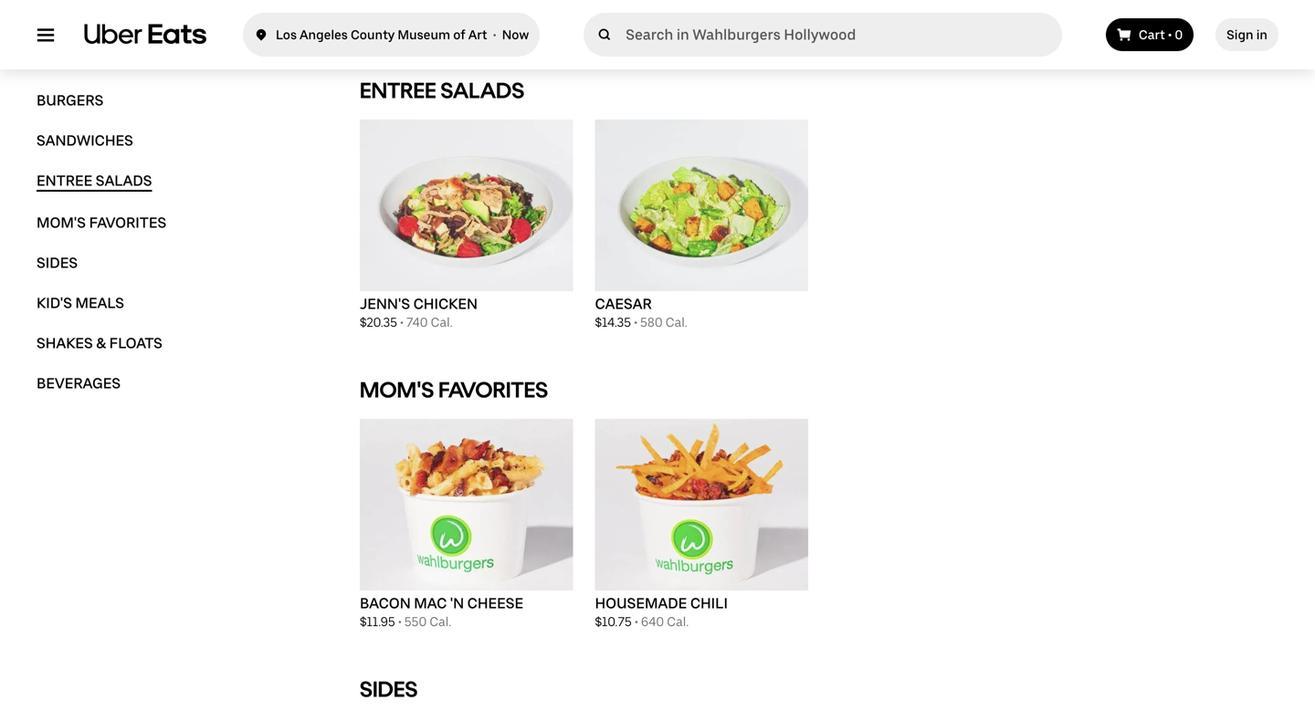 Task type: vqa. For each thing, say whether or not it's contained in the screenshot.
"CHICKEN" at left
yes



Task type: describe. For each thing, give the bounding box(es) containing it.
now
[[502, 27, 529, 42]]

los
[[276, 27, 297, 42]]

kid's
[[37, 295, 72, 312]]

• inside jenn's chicken $20.35 • 740 cal.
[[400, 315, 404, 330]]

chicken
[[413, 295, 478, 313]]

art
[[468, 27, 487, 42]]

housemade
[[595, 595, 687, 612]]

cal. left of
[[427, 15, 449, 31]]

salads inside button
[[96, 172, 152, 190]]

sign in link
[[1216, 18, 1279, 51]]

• left the "810"
[[398, 15, 401, 31]]

uber eats home image
[[84, 24, 206, 46]]

$19.15 • 730 cal.
[[595, 15, 686, 31]]

burgers button
[[37, 91, 104, 110]]

cart • 0
[[1139, 27, 1183, 42]]

$19.15 for $19.15 • 810 cal.
[[360, 15, 395, 31]]

kid's meals button
[[37, 294, 124, 312]]

county
[[351, 27, 395, 42]]

museum
[[398, 27, 450, 42]]

730
[[639, 15, 661, 31]]

deliver to image
[[254, 24, 269, 46]]

of
[[453, 27, 466, 42]]

740
[[406, 315, 428, 330]]

cheese
[[467, 595, 524, 612]]

0 vertical spatial mom's favorites
[[37, 214, 166, 232]]

• inside caesar $14.35 • 580 cal.
[[634, 315, 638, 330]]

cal. inside housemade chili $10.75 • 640 cal.
[[667, 614, 689, 630]]

1 vertical spatial mom's favorites
[[360, 377, 548, 403]]

1 horizontal spatial sides
[[360, 676, 418, 703]]

entree salads button
[[37, 172, 152, 192]]

entree inside button
[[37, 172, 92, 190]]

sign in
[[1227, 27, 1268, 42]]

• left 0
[[1168, 27, 1172, 42]]

shakes
[[37, 335, 93, 352]]

550
[[405, 614, 427, 630]]

angeles
[[300, 27, 348, 42]]

1 horizontal spatial entree salads
[[360, 77, 525, 104]]

mac
[[414, 595, 447, 612]]

cal. right 730 on the top
[[664, 15, 686, 31]]

cal. inside caesar $14.35 • 580 cal.
[[666, 315, 688, 330]]

$19.15 • 810 cal.
[[360, 15, 449, 31]]

meals
[[75, 295, 124, 312]]

chili
[[690, 595, 728, 612]]



Task type: locate. For each thing, give the bounding box(es) containing it.
shakes & floats
[[37, 335, 163, 352]]

cart
[[1139, 27, 1165, 42]]

$19.15 left the "810"
[[360, 15, 395, 31]]

• left 550
[[398, 614, 402, 630]]

bacon mac 'n cheese $11.95 • 550 cal.
[[360, 595, 524, 630]]

0 horizontal spatial sides
[[37, 254, 78, 272]]

1 vertical spatial sides
[[360, 676, 418, 703]]

640
[[641, 614, 664, 630]]

0 horizontal spatial entree salads
[[37, 172, 152, 190]]

sign
[[1227, 27, 1254, 42]]

0 horizontal spatial entree
[[37, 172, 92, 190]]

housemade chili $10.75 • 640 cal.
[[595, 595, 728, 630]]

cal. inside jenn's chicken $20.35 • 740 cal.
[[431, 315, 453, 330]]

navigation
[[37, 91, 316, 415]]

salads down art
[[441, 77, 525, 104]]

1 $19.15 from the left
[[360, 15, 395, 31]]

1 horizontal spatial favorites
[[439, 377, 548, 403]]

sides
[[37, 254, 78, 272], [360, 676, 418, 703]]

entree salads inside navigation
[[37, 172, 152, 190]]

mom's favorites down entree salads button
[[37, 214, 166, 232]]

entree
[[360, 77, 436, 104], [37, 172, 92, 190]]

• left 580
[[634, 315, 638, 330]]

favorites inside button
[[89, 214, 166, 232]]

floats
[[109, 335, 163, 352]]

1 horizontal spatial mom's
[[360, 377, 434, 403]]

entree salads down sandwiches
[[37, 172, 152, 190]]

cal. down mac
[[430, 614, 451, 630]]

'n
[[450, 595, 464, 612]]

cal. down chicken
[[431, 315, 453, 330]]

entree salads
[[360, 77, 525, 104], [37, 172, 152, 190]]

$14.35
[[595, 315, 631, 330]]

caesar
[[595, 295, 652, 313]]

cal.
[[427, 15, 449, 31], [664, 15, 686, 31], [431, 315, 453, 330], [666, 315, 688, 330], [430, 614, 451, 630], [667, 614, 689, 630]]

burgers
[[37, 92, 104, 109]]

1 vertical spatial entree
[[37, 172, 92, 190]]

mom's favorites
[[37, 214, 166, 232], [360, 377, 548, 403]]

0 vertical spatial favorites
[[89, 214, 166, 232]]

• inside bacon mac 'n cheese $11.95 • 550 cal.
[[398, 614, 402, 630]]

jenn's
[[360, 295, 410, 313]]

&
[[96, 335, 106, 352]]

1 vertical spatial mom's
[[360, 377, 434, 403]]

caesar $14.35 • 580 cal.
[[595, 295, 688, 330]]

salads
[[441, 77, 525, 104], [96, 172, 152, 190]]

0 horizontal spatial $19.15
[[360, 15, 395, 31]]

810
[[404, 15, 425, 31]]

$10.75
[[595, 614, 632, 630]]

navigation containing burgers
[[37, 91, 316, 415]]

2 $19.15 from the left
[[595, 15, 630, 31]]

beverages
[[37, 375, 121, 392]]

sides button
[[37, 254, 78, 272]]

salads up mom's favorites button
[[96, 172, 152, 190]]

0 vertical spatial entree salads
[[360, 77, 525, 104]]

0 vertical spatial mom's
[[37, 214, 86, 232]]

mom's up sides button
[[37, 214, 86, 232]]

$11.95
[[360, 614, 395, 630]]

1 vertical spatial entree salads
[[37, 172, 152, 190]]

0 horizontal spatial mom's
[[37, 214, 86, 232]]

mom's down the $20.35 at the left
[[360, 377, 434, 403]]

$19.15 left 730 on the top
[[595, 15, 630, 31]]

entree down sandwiches
[[37, 172, 92, 190]]

cal. right 640
[[667, 614, 689, 630]]

sandwiches button
[[37, 132, 133, 150]]

0 vertical spatial salads
[[441, 77, 525, 104]]

$20.35
[[360, 315, 397, 330]]

jenn's chicken $20.35 • 740 cal.
[[360, 295, 478, 330]]

cal. inside bacon mac 'n cheese $11.95 • 550 cal.
[[430, 614, 451, 630]]

bacon
[[360, 595, 411, 612]]

sandwiches
[[37, 132, 133, 149]]

580
[[640, 315, 663, 330]]

cal. right 580
[[666, 315, 688, 330]]

los angeles county museum of art • now
[[276, 27, 529, 42]]

entree salads down of
[[360, 77, 525, 104]]

0 vertical spatial entree
[[360, 77, 436, 104]]

• right art
[[493, 27, 496, 42]]

mom's favorites button
[[37, 214, 166, 232]]

1 horizontal spatial $19.15
[[595, 15, 630, 31]]

• left 730 on the top
[[633, 15, 636, 31]]

1 vertical spatial salads
[[96, 172, 152, 190]]

1 vertical spatial favorites
[[439, 377, 548, 403]]

sides down $11.95 at the bottom of page
[[360, 676, 418, 703]]

sides up kid's
[[37, 254, 78, 272]]

0 horizontal spatial favorites
[[89, 214, 166, 232]]

sides inside navigation
[[37, 254, 78, 272]]

$19.15 for $19.15 • 730 cal.
[[595, 15, 630, 31]]

in
[[1257, 27, 1268, 42]]

0 vertical spatial sides
[[37, 254, 78, 272]]

1 horizontal spatial entree
[[360, 77, 436, 104]]

• left 640
[[635, 614, 638, 630]]

1 horizontal spatial mom's favorites
[[360, 377, 548, 403]]

Search in Wahlburgers Hollywood text field
[[626, 26, 1055, 44]]

shakes & floats button
[[37, 334, 163, 353]]

• left 740
[[400, 315, 404, 330]]

•
[[398, 15, 401, 31], [633, 15, 636, 31], [493, 27, 496, 42], [1168, 27, 1172, 42], [400, 315, 404, 330], [634, 315, 638, 330], [398, 614, 402, 630], [635, 614, 638, 630]]

0 horizontal spatial salads
[[96, 172, 152, 190]]

$19.15
[[360, 15, 395, 31], [595, 15, 630, 31]]

1 horizontal spatial salads
[[441, 77, 525, 104]]

• inside housemade chili $10.75 • 640 cal.
[[635, 614, 638, 630]]

main navigation menu image
[[37, 26, 55, 44]]

0 horizontal spatial mom's favorites
[[37, 214, 166, 232]]

mom's favorites down 740
[[360, 377, 548, 403]]

favorites
[[89, 214, 166, 232], [439, 377, 548, 403]]

mom's inside button
[[37, 214, 86, 232]]

beverages button
[[37, 374, 121, 393]]

kid's meals
[[37, 295, 124, 312]]

0
[[1175, 27, 1183, 42]]

mom's
[[37, 214, 86, 232], [360, 377, 434, 403]]

entree down the los angeles county museum of art • now
[[360, 77, 436, 104]]



